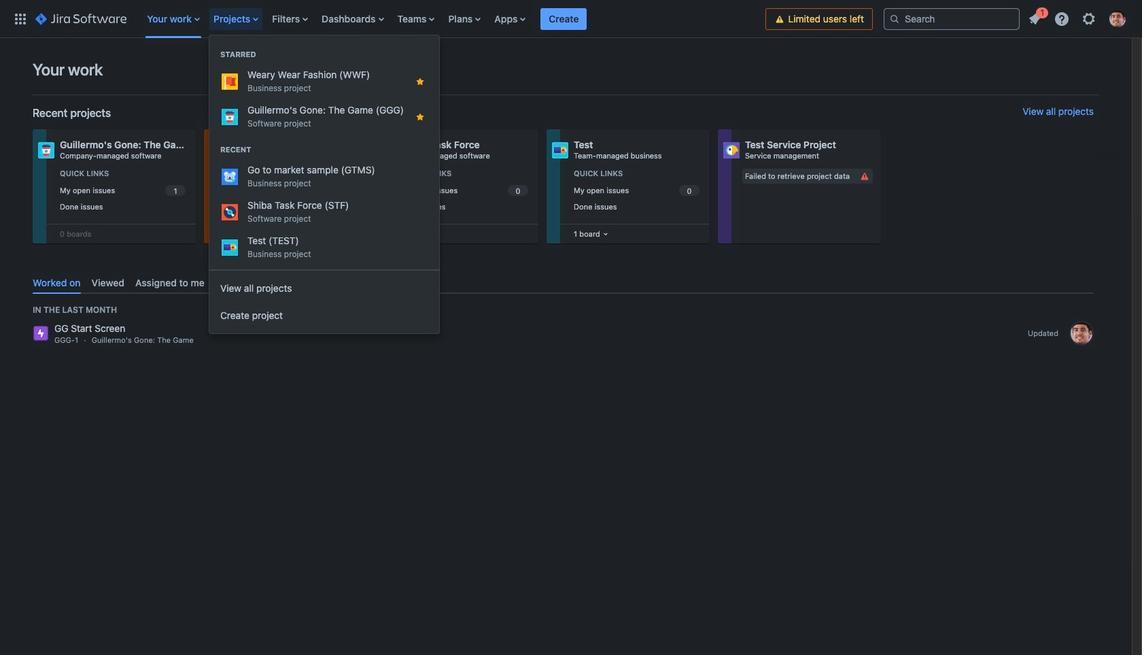 Task type: locate. For each thing, give the bounding box(es) containing it.
0 horizontal spatial list
[[140, 0, 766, 38]]

help image
[[1054, 11, 1071, 27]]

list
[[140, 0, 766, 38], [1023, 5, 1135, 31]]

1 vertical spatial heading
[[210, 144, 439, 155]]

list item
[[210, 0, 264, 38], [541, 0, 587, 38], [1023, 5, 1049, 30]]

banner
[[0, 0, 1143, 38]]

heading
[[210, 49, 439, 60], [210, 144, 439, 155]]

list item inside list
[[1023, 5, 1049, 30]]

None search field
[[884, 8, 1020, 30]]

0 vertical spatial heading
[[210, 49, 439, 60]]

settings image
[[1082, 11, 1098, 27]]

search image
[[890, 13, 901, 24]]

star guillermo's gone: the game (ggg) image
[[415, 112, 426, 122]]

2 heading from the top
[[210, 144, 439, 155]]

group
[[210, 35, 439, 269]]

Search field
[[884, 8, 1020, 30]]

1 horizontal spatial list
[[1023, 5, 1135, 31]]

tab list
[[27, 271, 1100, 294]]

jira software image
[[35, 11, 127, 27], [35, 11, 127, 27]]

0 horizontal spatial list item
[[210, 0, 264, 38]]

2 horizontal spatial list item
[[1023, 5, 1049, 30]]

notifications image
[[1027, 11, 1043, 27]]



Task type: describe. For each thing, give the bounding box(es) containing it.
star weary wear fashion (wwf) image
[[415, 76, 426, 87]]

your profile and settings image
[[1110, 11, 1126, 27]]

1 horizontal spatial list item
[[541, 0, 587, 38]]

board image
[[600, 229, 611, 239]]

appswitcher icon image
[[12, 11, 29, 27]]

primary element
[[8, 0, 766, 38]]

1 heading from the top
[[210, 49, 439, 60]]



Task type: vqa. For each thing, say whether or not it's contained in the screenshot.
Open issues
no



